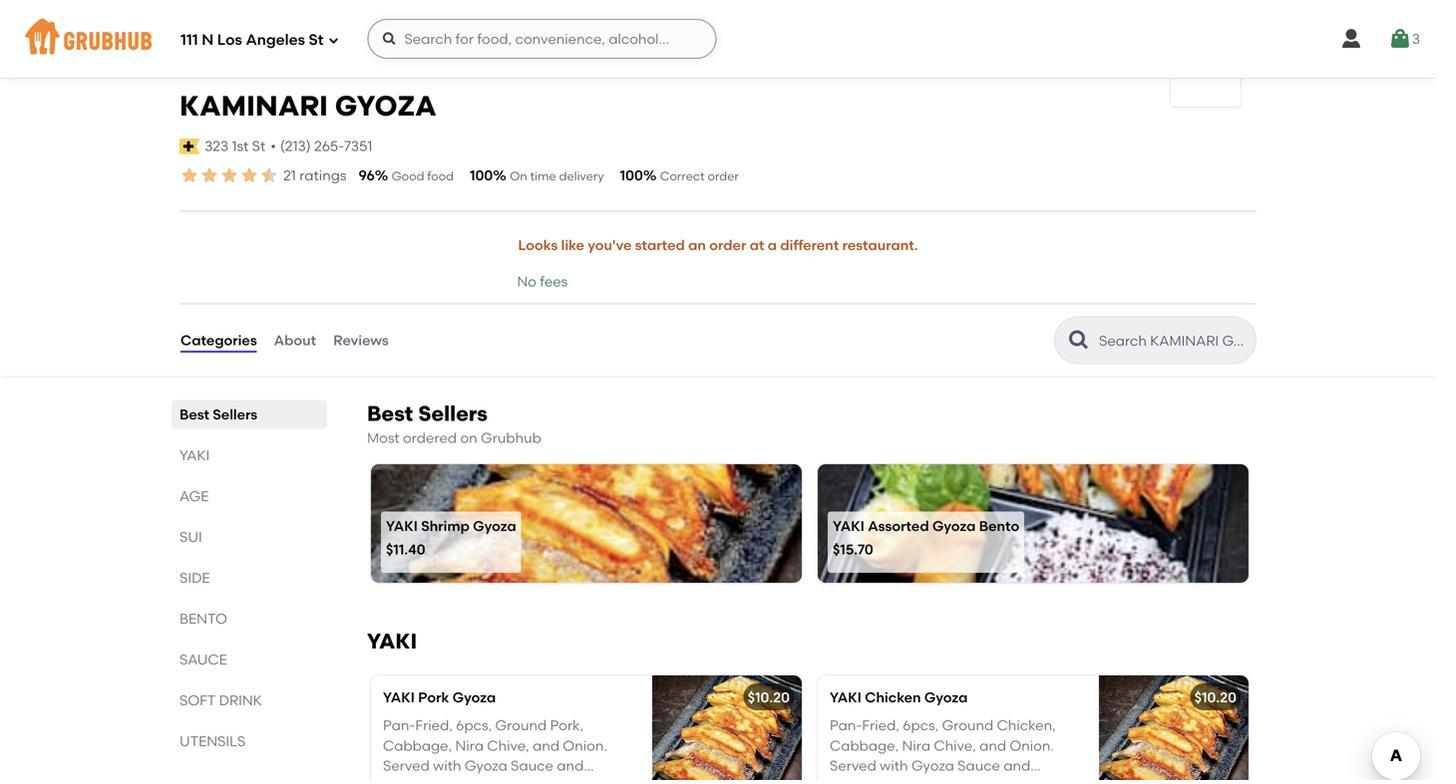 Task type: describe. For each thing, give the bounding box(es) containing it.
(213) 265-7351 button
[[280, 136, 372, 157]]

yaki for shrimp
[[386, 518, 418, 535]]

utensils tab
[[180, 732, 319, 753]]

on
[[510, 169, 527, 183]]

$10.20 for yaki pork gyoza
[[748, 689, 790, 706]]

about
[[274, 332, 316, 349]]

no fees
[[517, 273, 568, 290]]

correct
[[660, 169, 705, 183]]

bento
[[180, 611, 227, 628]]

food
[[427, 169, 454, 183]]

restaurant.
[[842, 237, 918, 254]]

about button
[[273, 305, 317, 377]]

sui tab
[[180, 527, 319, 548]]

soft drink
[[180, 693, 262, 710]]

323
[[205, 138, 229, 155]]

yaki chicken gyoza image
[[1099, 676, 1249, 781]]

111
[[181, 31, 198, 49]]

yaki shrimp gyoza $11.40
[[386, 518, 516, 558]]

like
[[561, 237, 584, 254]]

ordered
[[403, 430, 457, 447]]

1 horizontal spatial svg image
[[1339, 27, 1363, 51]]

kaminari gyoza logo image
[[1171, 54, 1241, 90]]

Search KAMINARI GYOZA search field
[[1097, 332, 1250, 351]]

angeles
[[246, 31, 305, 49]]

gyoza for assorted
[[932, 518, 976, 535]]

grubhub
[[481, 430, 541, 447]]

on
[[460, 430, 477, 447]]

gyoza
[[335, 89, 437, 123]]

111 n los angeles st
[[181, 31, 324, 49]]

sui
[[180, 529, 202, 546]]

los
[[217, 31, 242, 49]]

subscription pass image
[[180, 138, 200, 154]]

soft drink tab
[[180, 691, 319, 712]]

gyoza for pork
[[453, 689, 496, 706]]

sellers for best sellers
[[213, 406, 257, 423]]

reviews button
[[332, 305, 390, 377]]

n
[[202, 31, 214, 49]]

21 ratings
[[283, 167, 347, 184]]

265-
[[314, 138, 344, 155]]

0 horizontal spatial svg image
[[381, 31, 397, 47]]

yaki for chicken
[[830, 689, 862, 706]]

(213)
[[280, 138, 311, 155]]

$11.40
[[386, 541, 425, 558]]

most
[[367, 430, 400, 447]]

an
[[688, 237, 706, 254]]

sellers for best sellers most ordered on grubhub
[[418, 402, 488, 427]]

fees
[[540, 273, 568, 290]]

323 1st st button
[[204, 135, 267, 158]]

reviews
[[333, 332, 389, 349]]

3
[[1412, 30, 1420, 47]]

96
[[358, 167, 375, 184]]

on time delivery
[[510, 169, 604, 183]]

main navigation navigation
[[0, 0, 1436, 78]]

started
[[635, 237, 685, 254]]

•
[[271, 138, 276, 155]]

you've
[[588, 237, 632, 254]]

categories
[[181, 332, 257, 349]]

ratings
[[299, 167, 347, 184]]

chicken
[[865, 689, 921, 706]]

yaki up yaki pork gyoza
[[367, 629, 417, 655]]

order inside button
[[709, 237, 746, 254]]

yaki for assorted
[[833, 518, 865, 535]]

st inside main navigation navigation
[[309, 31, 324, 49]]



Task type: locate. For each thing, give the bounding box(es) containing it.
100
[[470, 167, 493, 184], [620, 167, 643, 184]]

1 horizontal spatial best
[[367, 402, 413, 427]]

best sellers
[[180, 406, 257, 423]]

0 vertical spatial order
[[708, 169, 739, 183]]

a
[[768, 237, 777, 254]]

best up most
[[367, 402, 413, 427]]

best
[[367, 402, 413, 427], [180, 406, 209, 423]]

yaki inside tab
[[180, 447, 210, 464]]

yaki tab
[[180, 445, 319, 466]]

1 vertical spatial st
[[252, 138, 266, 155]]

yaki for pork
[[383, 689, 415, 706]]

gyoza
[[473, 518, 516, 535], [932, 518, 976, 535], [453, 689, 496, 706], [924, 689, 968, 706]]

21
[[283, 167, 296, 184]]

good food
[[392, 169, 454, 183]]

svg image
[[1339, 27, 1363, 51], [328, 34, 340, 46]]

1 vertical spatial order
[[709, 237, 746, 254]]

1 horizontal spatial 100
[[620, 167, 643, 184]]

order left at
[[709, 237, 746, 254]]

yaki assorted gyoza bento $15.70
[[833, 518, 1019, 558]]

$10.20
[[748, 689, 790, 706], [1194, 689, 1237, 706]]

looks like you've started an order at a different restaurant.
[[518, 237, 918, 254]]

best for best sellers
[[180, 406, 209, 423]]

svg image inside '3' button
[[1388, 27, 1412, 51]]

gyoza for chicken
[[924, 689, 968, 706]]

2 $10.20 from the left
[[1194, 689, 1237, 706]]

100 for correct order
[[620, 167, 643, 184]]

svg image right angeles
[[328, 34, 340, 46]]

order
[[708, 169, 739, 183], [709, 237, 746, 254]]

1 horizontal spatial $10.20
[[1194, 689, 1237, 706]]

$10.20 for yaki chicken gyoza
[[1194, 689, 1237, 706]]

star icon image
[[180, 166, 199, 185], [199, 166, 219, 185], [219, 166, 239, 185], [239, 166, 259, 185], [259, 166, 279, 185], [259, 166, 279, 185]]

sellers inside tab
[[213, 406, 257, 423]]

best up yaki tab
[[180, 406, 209, 423]]

• (213) 265-7351
[[271, 138, 372, 155]]

100 left the on
[[470, 167, 493, 184]]

categories button
[[180, 305, 258, 377]]

correct order
[[660, 169, 739, 183]]

sauce tab
[[180, 650, 319, 671]]

Search for food, convenience, alcohol... search field
[[367, 19, 717, 59]]

gyoza inside "yaki assorted gyoza bento $15.70"
[[932, 518, 976, 535]]

age tab
[[180, 486, 319, 507]]

1 horizontal spatial sellers
[[418, 402, 488, 427]]

yaki chicken gyoza
[[830, 689, 968, 706]]

yaki
[[180, 447, 210, 464], [386, 518, 418, 535], [833, 518, 865, 535], [367, 629, 417, 655], [383, 689, 415, 706], [830, 689, 862, 706]]

sellers up yaki tab
[[213, 406, 257, 423]]

0 horizontal spatial $10.20
[[748, 689, 790, 706]]

st right angeles
[[309, 31, 324, 49]]

looks
[[518, 237, 558, 254]]

yaki up $11.40 on the bottom
[[386, 518, 418, 535]]

yaki inside yaki shrimp gyoza $11.40
[[386, 518, 418, 535]]

kaminari
[[180, 89, 328, 123]]

yaki inside "yaki assorted gyoza bento $15.70"
[[833, 518, 865, 535]]

no
[[517, 273, 537, 290]]

0 vertical spatial st
[[309, 31, 324, 49]]

svg image left '3' button
[[1339, 27, 1363, 51]]

sellers inside best sellers most ordered on grubhub
[[418, 402, 488, 427]]

1 horizontal spatial svg image
[[1388, 27, 1412, 51]]

yaki pork gyoza image
[[652, 676, 802, 781]]

best inside best sellers most ordered on grubhub
[[367, 402, 413, 427]]

sauce
[[180, 652, 227, 669]]

pork
[[418, 689, 449, 706]]

st
[[309, 31, 324, 49], [252, 138, 266, 155]]

side tab
[[180, 568, 319, 589]]

gyoza inside yaki shrimp gyoza $11.40
[[473, 518, 516, 535]]

delivery
[[559, 169, 604, 183]]

gyoza right shrimp
[[473, 518, 516, 535]]

yaki up age at bottom left
[[180, 447, 210, 464]]

7351
[[344, 138, 372, 155]]

0 horizontal spatial sellers
[[213, 406, 257, 423]]

soft
[[180, 693, 216, 710]]

age
[[180, 488, 209, 505]]

sellers
[[418, 402, 488, 427], [213, 406, 257, 423]]

1 horizontal spatial st
[[309, 31, 324, 49]]

different
[[780, 237, 839, 254]]

yaki left chicken
[[830, 689, 862, 706]]

3 button
[[1388, 21, 1420, 57]]

100 right delivery in the left top of the page
[[620, 167, 643, 184]]

shrimp
[[421, 518, 470, 535]]

sellers up on
[[418, 402, 488, 427]]

1 100 from the left
[[470, 167, 493, 184]]

1st
[[232, 138, 249, 155]]

assorted
[[868, 518, 929, 535]]

yaki up the $15.70 at the bottom of page
[[833, 518, 865, 535]]

gyoza right pork on the bottom
[[453, 689, 496, 706]]

looks like you've started an order at a different restaurant. button
[[517, 224, 919, 268]]

drink
[[219, 693, 262, 710]]

323 1st st
[[205, 138, 266, 155]]

gyoza right chicken
[[924, 689, 968, 706]]

order right correct
[[708, 169, 739, 183]]

yaki left pork on the bottom
[[383, 689, 415, 706]]

best for best sellers most ordered on grubhub
[[367, 402, 413, 427]]

0 horizontal spatial svg image
[[328, 34, 340, 46]]

side
[[180, 570, 210, 587]]

at
[[750, 237, 764, 254]]

best inside tab
[[180, 406, 209, 423]]

time
[[530, 169, 556, 183]]

bento tab
[[180, 609, 319, 630]]

kaminari gyoza
[[180, 89, 437, 123]]

bento
[[979, 518, 1019, 535]]

0 horizontal spatial 100
[[470, 167, 493, 184]]

0 horizontal spatial st
[[252, 138, 266, 155]]

st inside button
[[252, 138, 266, 155]]

svg image
[[1388, 27, 1412, 51], [381, 31, 397, 47]]

yaki pork gyoza
[[383, 689, 496, 706]]

utensils
[[180, 734, 246, 751]]

2 100 from the left
[[620, 167, 643, 184]]

best sellers most ordered on grubhub
[[367, 402, 541, 447]]

st left •
[[252, 138, 266, 155]]

best sellers tab
[[180, 404, 319, 425]]

100 for on time delivery
[[470, 167, 493, 184]]

0 horizontal spatial best
[[180, 406, 209, 423]]

1 $10.20 from the left
[[748, 689, 790, 706]]

good
[[392, 169, 424, 183]]

search icon image
[[1067, 329, 1091, 353]]

$15.70
[[833, 541, 873, 558]]

gyoza for shrimp
[[473, 518, 516, 535]]

gyoza left bento
[[932, 518, 976, 535]]



Task type: vqa. For each thing, say whether or not it's contained in the screenshot.
3
yes



